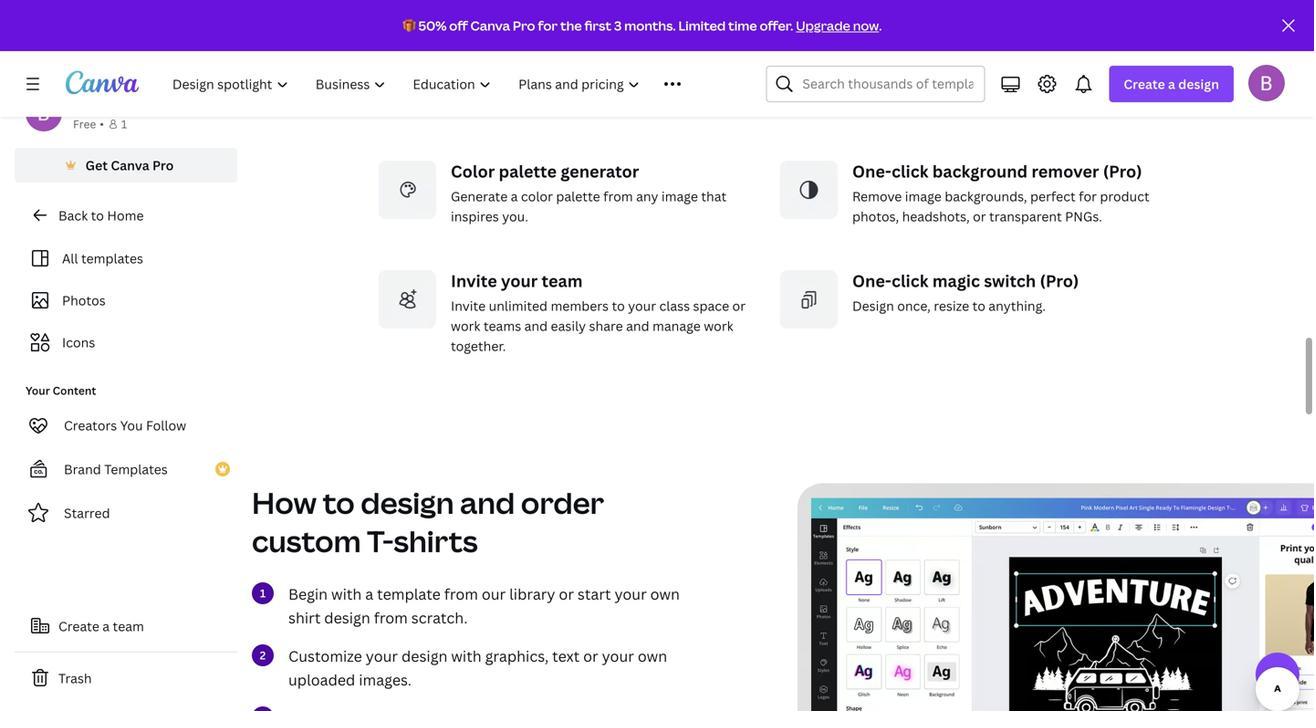 Task type: describe. For each thing, give the bounding box(es) containing it.
canva inside button
[[111, 157, 149, 174]]

back to home link
[[15, 197, 237, 234]]

shirt
[[289, 608, 321, 628]]

a inside color palette generator generate a color palette from any image that inspires you.
[[511, 188, 518, 205]]

icons link
[[26, 325, 226, 360]]

design
[[853, 297, 895, 315]]

image inside one-click background remover (pro) remove image backgrounds, perfect for product photos, headshots, or transparent pngs.
[[905, 188, 942, 205]]

brand hub (pro) store your logo, brand colors, and fonts to stay effortlessly on-brand.
[[853, 51, 1141, 116]]

and right share
[[626, 317, 650, 335]]

any
[[636, 188, 659, 205]]

customize your design with graphics, text or your own uploaded images.
[[289, 647, 668, 690]]

you.
[[502, 208, 529, 225]]

.
[[879, 17, 882, 34]]

free •
[[73, 116, 104, 131]]

your up unlimited
[[501, 270, 538, 292]]

as
[[564, 98, 578, 116]]

2 work from the left
[[704, 317, 734, 335]]

members
[[551, 297, 609, 315]]

graphics,
[[485, 647, 549, 666]]

pngs.
[[1066, 208, 1103, 225]]

invite your team invite unlimited members to your class space or work teams and easily share and manage work together.
[[451, 270, 746, 355]]

pdf.
[[673, 98, 700, 116]]

one-click background remover (pro) remove image backgrounds, perfect for product photos, headshots, or transparent pngs.
[[853, 160, 1150, 225]]

how to design and order custom t-shirts image
[[756, 484, 1315, 711]]

brand for templates
[[64, 461, 101, 478]]

easy sharing and exporting tools
[[451, 51, 711, 73]]

own inside the customize your design with graphics, text or your own uploaded images.
[[638, 647, 668, 666]]

perfect
[[1031, 188, 1076, 205]]

creators you follow link
[[15, 407, 237, 444]]

all templates
[[62, 250, 143, 267]]

create for create a design
[[1124, 75, 1166, 93]]

content
[[53, 383, 96, 398]]

our
[[482, 584, 506, 604]]

to inside "one-click magic switch (pro) design once, resize to anything."
[[973, 297, 986, 315]]

offer.
[[760, 17, 794, 34]]

one-click magic switch (pro) image
[[780, 270, 838, 329]]

text
[[552, 647, 580, 666]]

a inside dropdown button
[[1169, 75, 1176, 93]]

create a design
[[1124, 75, 1220, 93]]

options,
[[451, 98, 501, 116]]

brand templates
[[64, 461, 168, 478]]

class
[[660, 297, 690, 315]]

trash link
[[15, 660, 237, 697]]

a inside spread the word with easy sharing and exporting options, including as a jpg, png, or pdf.
[[581, 98, 588, 116]]

1
[[121, 116, 127, 131]]

brand
[[953, 78, 990, 96]]

effortlessly
[[853, 98, 923, 116]]

1 invite from the top
[[451, 270, 497, 292]]

design inside begin with a template from our library or start your own shirt design from scratch.
[[324, 608, 370, 628]]

including
[[504, 98, 561, 116]]

creators
[[64, 417, 117, 434]]

transparent
[[990, 208, 1062, 225]]

to inside 'link'
[[91, 207, 104, 224]]

spread
[[451, 78, 495, 96]]

or inside one-click background remover (pro) remove image backgrounds, perfect for product photos, headshots, or transparent pngs.
[[973, 208, 987, 225]]

get canva pro
[[86, 157, 174, 174]]

all
[[62, 250, 78, 267]]

with for the
[[556, 78, 583, 96]]

generator
[[561, 160, 639, 183]]

your right text
[[602, 647, 634, 666]]

free
[[73, 116, 96, 131]]

1 horizontal spatial from
[[444, 584, 478, 604]]

design for a
[[1179, 75, 1220, 93]]

remove
[[853, 188, 902, 205]]

space
[[693, 297, 730, 315]]

to inside the how to design and order custom t-shirts
[[323, 483, 355, 523]]

jpg,
[[591, 98, 619, 116]]

together.
[[451, 337, 506, 355]]

easily
[[551, 317, 586, 335]]

hub
[[905, 51, 939, 73]]

background
[[933, 160, 1028, 183]]

from inside color palette generator generate a color palette from any image that inspires you.
[[604, 188, 633, 205]]

0 horizontal spatial from
[[374, 608, 408, 628]]

that
[[701, 188, 727, 205]]

word
[[522, 78, 553, 96]]

color palette generator image
[[378, 161, 436, 219]]

creators you follow
[[64, 417, 186, 434]]

a inside begin with a template from our library or start your own shirt design from scratch.
[[365, 584, 374, 604]]

one- for one-click magic switch (pro)
[[853, 270, 892, 292]]

one- for one-click background remover (pro)
[[853, 160, 892, 183]]

0 horizontal spatial for
[[538, 17, 558, 34]]

images.
[[359, 670, 412, 690]]

0 vertical spatial palette
[[499, 160, 557, 183]]

1 work from the left
[[451, 317, 481, 335]]

time
[[729, 17, 757, 34]]

to inside 'brand hub (pro) store your logo, brand colors, and fonts to stay effortlessly on-brand.'
[[1099, 78, 1112, 96]]

magic
[[933, 270, 981, 292]]

click for background
[[892, 160, 929, 183]]

photos link
[[26, 283, 226, 318]]

follow
[[146, 417, 186, 434]]

or inside begin with a template from our library or start your own shirt design from scratch.
[[559, 584, 574, 604]]

and up as at the left top of page
[[555, 51, 585, 73]]

get
[[86, 157, 108, 174]]

2 invite from the top
[[451, 297, 486, 315]]

backgrounds,
[[945, 188, 1028, 205]]

photos,
[[853, 208, 899, 225]]

back
[[58, 207, 88, 224]]

fonts
[[1064, 78, 1096, 96]]

0 vertical spatial sharing
[[492, 51, 551, 73]]

shirts
[[394, 521, 478, 561]]

brand for hub
[[853, 51, 901, 73]]

brand hub (pro) image
[[780, 51, 838, 110]]

(pro) for remover
[[1104, 160, 1143, 183]]

photos
[[62, 292, 106, 309]]

generate
[[451, 188, 508, 205]]

on-
[[926, 98, 946, 116]]

and inside spread the word with easy sharing and exporting options, including as a jpg, png, or pdf.
[[665, 78, 688, 96]]

unlimited
[[489, 297, 548, 315]]

your content
[[26, 383, 96, 398]]

teams
[[484, 317, 521, 335]]

you
[[120, 417, 143, 434]]



Task type: locate. For each thing, give the bounding box(es) containing it.
customize
[[289, 647, 362, 666]]

easy
[[586, 78, 614, 96]]

to left stay
[[1099, 78, 1112, 96]]

your up effortlessly
[[889, 78, 917, 96]]

click for magic
[[892, 270, 929, 292]]

None search field
[[766, 66, 985, 102]]

click inside "one-click magic switch (pro) design once, resize to anything."
[[892, 270, 929, 292]]

work down space
[[704, 317, 734, 335]]

sharing up the word
[[492, 51, 551, 73]]

1 vertical spatial (pro)
[[1104, 160, 1143, 183]]

•
[[100, 116, 104, 131]]

1 horizontal spatial canva
[[471, 17, 510, 34]]

create inside dropdown button
[[1124, 75, 1166, 93]]

to right the resize
[[973, 297, 986, 315]]

3
[[614, 17, 622, 34]]

or
[[656, 98, 670, 116], [973, 208, 987, 225], [733, 297, 746, 315], [559, 584, 574, 604], [584, 647, 599, 666]]

and left order
[[460, 483, 515, 523]]

1 horizontal spatial (pro)
[[1040, 270, 1080, 292]]

upgrade
[[796, 17, 851, 34]]

from down template
[[374, 608, 408, 628]]

a up trash link
[[103, 618, 110, 635]]

🎁
[[403, 17, 416, 34]]

1 horizontal spatial the
[[561, 17, 582, 34]]

1 horizontal spatial work
[[704, 317, 734, 335]]

1 horizontal spatial create
[[1124, 75, 1166, 93]]

exporting down tools
[[692, 78, 750, 96]]

image
[[662, 188, 698, 205], [905, 188, 942, 205]]

palette
[[499, 160, 557, 183], [556, 188, 600, 205]]

0 vertical spatial with
[[556, 78, 583, 96]]

with right begin
[[331, 584, 362, 604]]

🎁 50% off canva pro for the first 3 months. limited time offer. upgrade now .
[[403, 17, 882, 34]]

1 vertical spatial canva
[[111, 157, 149, 174]]

home
[[107, 207, 144, 224]]

exporting up easy
[[589, 51, 666, 73]]

1 horizontal spatial pro
[[513, 17, 536, 34]]

your inside 'brand hub (pro) store your logo, brand colors, and fonts to stay effortlessly on-brand.'
[[889, 78, 917, 96]]

(pro) up the product
[[1104, 160, 1143, 183]]

0 horizontal spatial image
[[662, 188, 698, 205]]

anything.
[[989, 297, 1046, 315]]

1 vertical spatial the
[[498, 78, 519, 96]]

a left template
[[365, 584, 374, 604]]

1 horizontal spatial exporting
[[692, 78, 750, 96]]

image right any
[[662, 188, 698, 205]]

off
[[449, 17, 468, 34]]

your right start
[[615, 584, 647, 604]]

1 horizontal spatial sharing
[[617, 78, 662, 96]]

product
[[1100, 188, 1150, 205]]

and down unlimited
[[525, 317, 548, 335]]

0 vertical spatial brand
[[853, 51, 901, 73]]

one- inside "one-click magic switch (pro) design once, resize to anything."
[[853, 270, 892, 292]]

pro inside button
[[152, 157, 174, 174]]

2 vertical spatial with
[[451, 647, 482, 666]]

to inside invite your team invite unlimited members to your class space or work teams and easily share and manage work together.
[[612, 297, 625, 315]]

your up images. at bottom left
[[366, 647, 398, 666]]

0 vertical spatial exporting
[[589, 51, 666, 73]]

(pro) inside one-click background remover (pro) remove image backgrounds, perfect for product photos, headshots, or transparent pngs.
[[1104, 160, 1143, 183]]

0 horizontal spatial pro
[[152, 157, 174, 174]]

for
[[538, 17, 558, 34], [1079, 188, 1097, 205]]

and left fonts
[[1038, 78, 1061, 96]]

1 vertical spatial invite
[[451, 297, 486, 315]]

t-
[[367, 521, 394, 561]]

to
[[1099, 78, 1112, 96], [91, 207, 104, 224], [612, 297, 625, 315], [973, 297, 986, 315], [323, 483, 355, 523]]

a inside button
[[103, 618, 110, 635]]

1 horizontal spatial for
[[1079, 188, 1097, 205]]

0 vertical spatial team
[[542, 270, 583, 292]]

and inside the how to design and order custom t-shirts
[[460, 483, 515, 523]]

sharing inside spread the word with easy sharing and exporting options, including as a jpg, png, or pdf.
[[617, 78, 662, 96]]

create a team button
[[15, 608, 237, 645]]

a up you.
[[511, 188, 518, 205]]

or inside the customize your design with graphics, text or your own uploaded images.
[[584, 647, 599, 666]]

design for your
[[402, 647, 448, 666]]

0 vertical spatial from
[[604, 188, 633, 205]]

once,
[[898, 297, 931, 315]]

2 click from the top
[[892, 270, 929, 292]]

image up headshots,
[[905, 188, 942, 205]]

1 vertical spatial with
[[331, 584, 362, 604]]

a
[[1169, 75, 1176, 93], [581, 98, 588, 116], [511, 188, 518, 205], [365, 584, 374, 604], [103, 618, 110, 635]]

trash
[[58, 670, 92, 687]]

png,
[[622, 98, 653, 116]]

and up pdf.
[[665, 78, 688, 96]]

1 vertical spatial for
[[1079, 188, 1097, 205]]

invite
[[451, 270, 497, 292], [451, 297, 486, 315]]

click up remove
[[892, 160, 929, 183]]

(pro) up brand
[[943, 51, 982, 73]]

design inside the how to design and order custom t-shirts
[[361, 483, 454, 523]]

to right how
[[323, 483, 355, 523]]

own right text
[[638, 647, 668, 666]]

0 vertical spatial pro
[[513, 17, 536, 34]]

Search search field
[[803, 67, 974, 101]]

your
[[26, 383, 50, 398]]

invite your team image
[[378, 270, 436, 329]]

brand
[[853, 51, 901, 73], [64, 461, 101, 478]]

0 horizontal spatial with
[[331, 584, 362, 604]]

template
[[377, 584, 441, 604]]

(pro) up anything. on the top right of page
[[1040, 270, 1080, 292]]

0 vertical spatial the
[[561, 17, 582, 34]]

begin with a template from our library or start your own shirt design from scratch.
[[289, 584, 680, 628]]

2 horizontal spatial (pro)
[[1104, 160, 1143, 183]]

1 vertical spatial team
[[113, 618, 144, 635]]

bob builder image
[[1249, 65, 1286, 101]]

team
[[542, 270, 583, 292], [113, 618, 144, 635]]

(pro) inside "one-click magic switch (pro) design once, resize to anything."
[[1040, 270, 1080, 292]]

team up trash link
[[113, 618, 144, 635]]

one- up design
[[853, 270, 892, 292]]

1 vertical spatial click
[[892, 270, 929, 292]]

1 vertical spatial create
[[58, 618, 99, 635]]

exporting inside spread the word with easy sharing and exporting options, including as a jpg, png, or pdf.
[[692, 78, 750, 96]]

color
[[451, 160, 495, 183]]

brand.
[[946, 98, 986, 116]]

2 vertical spatial (pro)
[[1040, 270, 1080, 292]]

icons
[[62, 334, 95, 351]]

your inside begin with a template from our library or start your own shirt design from scratch.
[[615, 584, 647, 604]]

templates
[[104, 461, 168, 478]]

0 horizontal spatial the
[[498, 78, 519, 96]]

1 horizontal spatial with
[[451, 647, 482, 666]]

palette down generator
[[556, 188, 600, 205]]

from up scratch.
[[444, 584, 478, 604]]

one- inside one-click background remover (pro) remove image backgrounds, perfect for product photos, headshots, or transparent pngs.
[[853, 160, 892, 183]]

remover
[[1032, 160, 1100, 183]]

to up share
[[612, 297, 625, 315]]

brand templates link
[[15, 451, 237, 488]]

1 horizontal spatial team
[[542, 270, 583, 292]]

own right start
[[651, 584, 680, 604]]

from left any
[[604, 188, 633, 205]]

or left start
[[559, 584, 574, 604]]

the inside spread the word with easy sharing and exporting options, including as a jpg, png, or pdf.
[[498, 78, 519, 96]]

resize
[[934, 297, 970, 315]]

or left pdf.
[[656, 98, 670, 116]]

or right text
[[584, 647, 599, 666]]

color
[[521, 188, 553, 205]]

pro
[[513, 17, 536, 34], [152, 157, 174, 174]]

with down scratch.
[[451, 647, 482, 666]]

top level navigation element
[[161, 66, 723, 102], [161, 66, 723, 102]]

50%
[[419, 17, 447, 34]]

a right stay
[[1169, 75, 1176, 93]]

and inside 'brand hub (pro) store your logo, brand colors, and fonts to stay effortlessly on-brand.'
[[1038, 78, 1061, 96]]

design for to
[[361, 483, 454, 523]]

2 one- from the top
[[853, 270, 892, 292]]

0 horizontal spatial create
[[58, 618, 99, 635]]

design inside create a design dropdown button
[[1179, 75, 1220, 93]]

tools
[[670, 51, 711, 73]]

starred
[[64, 504, 110, 522]]

1 vertical spatial brand
[[64, 461, 101, 478]]

0 vertical spatial for
[[538, 17, 558, 34]]

how
[[252, 483, 317, 523]]

1 image from the left
[[662, 188, 698, 205]]

1 vertical spatial sharing
[[617, 78, 662, 96]]

brand inside 'brand hub (pro) store your logo, brand colors, and fonts to stay effortlessly on-brand.'
[[853, 51, 901, 73]]

with inside the customize your design with graphics, text or your own uploaded images.
[[451, 647, 482, 666]]

0 horizontal spatial work
[[451, 317, 481, 335]]

for inside one-click background remover (pro) remove image backgrounds, perfect for product photos, headshots, or transparent pngs.
[[1079, 188, 1097, 205]]

one-
[[853, 160, 892, 183], [853, 270, 892, 292]]

upgrade now button
[[796, 17, 879, 34]]

for up the 'easy sharing and exporting tools'
[[538, 17, 558, 34]]

1 one- from the top
[[853, 160, 892, 183]]

click inside one-click background remover (pro) remove image backgrounds, perfect for product photos, headshots, or transparent pngs.
[[892, 160, 929, 183]]

1 horizontal spatial brand
[[853, 51, 901, 73]]

with inside begin with a template from our library or start your own shirt design from scratch.
[[331, 584, 362, 604]]

limited
[[679, 17, 726, 34]]

2 vertical spatial from
[[374, 608, 408, 628]]

order
[[521, 483, 604, 523]]

manage
[[653, 317, 701, 335]]

team up members
[[542, 270, 583, 292]]

1 click from the top
[[892, 160, 929, 183]]

(pro) inside 'brand hub (pro) store your logo, brand colors, and fonts to stay effortlessly on-brand.'
[[943, 51, 982, 73]]

0 horizontal spatial team
[[113, 618, 144, 635]]

brand up the starred
[[64, 461, 101, 478]]

or inside spread the word with easy sharing and exporting options, including as a jpg, png, or pdf.
[[656, 98, 670, 116]]

easy
[[451, 51, 488, 73]]

0 vertical spatial create
[[1124, 75, 1166, 93]]

headshots,
[[903, 208, 970, 225]]

for up pngs.
[[1079, 188, 1097, 205]]

2 horizontal spatial from
[[604, 188, 633, 205]]

team for your
[[542, 270, 583, 292]]

uploaded
[[289, 670, 355, 690]]

start
[[578, 584, 611, 604]]

0 horizontal spatial exporting
[[589, 51, 666, 73]]

switch
[[984, 270, 1036, 292]]

(pro) for switch
[[1040, 270, 1080, 292]]

begin
[[289, 584, 328, 604]]

2 image from the left
[[905, 188, 942, 205]]

0 vertical spatial (pro)
[[943, 51, 982, 73]]

with for your
[[451, 647, 482, 666]]

your
[[889, 78, 917, 96], [501, 270, 538, 292], [628, 297, 656, 315], [615, 584, 647, 604], [366, 647, 398, 666], [602, 647, 634, 666]]

get canva pro button
[[15, 148, 237, 183]]

from
[[604, 188, 633, 205], [444, 584, 478, 604], [374, 608, 408, 628]]

colors,
[[993, 78, 1035, 96]]

1 vertical spatial palette
[[556, 188, 600, 205]]

starred link
[[15, 495, 237, 531]]

own inside begin with a template from our library or start your own shirt design from scratch.
[[651, 584, 680, 604]]

0 vertical spatial click
[[892, 160, 929, 183]]

click up "once,"
[[892, 270, 929, 292]]

team inside button
[[113, 618, 144, 635]]

palette up color
[[499, 160, 557, 183]]

0 vertical spatial invite
[[451, 270, 497, 292]]

0 horizontal spatial (pro)
[[943, 51, 982, 73]]

all templates link
[[26, 241, 226, 276]]

create for create a team
[[58, 618, 99, 635]]

back to home
[[58, 207, 144, 224]]

image inside color palette generator generate a color palette from any image that inspires you.
[[662, 188, 698, 205]]

to right back
[[91, 207, 104, 224]]

the left the first at the top left
[[561, 17, 582, 34]]

your left class
[[628, 297, 656, 315]]

or right space
[[733, 297, 746, 315]]

with up as at the left top of page
[[556, 78, 583, 96]]

pro up back to home 'link'
[[152, 157, 174, 174]]

0 horizontal spatial sharing
[[492, 51, 551, 73]]

create up trash
[[58, 618, 99, 635]]

0 vertical spatial one-
[[853, 160, 892, 183]]

with inside spread the word with easy sharing and exporting options, including as a jpg, png, or pdf.
[[556, 78, 583, 96]]

invite up teams
[[451, 297, 486, 315]]

inspires
[[451, 208, 499, 225]]

1 vertical spatial from
[[444, 584, 478, 604]]

invite up unlimited
[[451, 270, 497, 292]]

1 vertical spatial pro
[[152, 157, 174, 174]]

or inside invite your team invite unlimited members to your class space or work teams and easily share and manage work together.
[[733, 297, 746, 315]]

one- up remove
[[853, 160, 892, 183]]

a right as at the left top of page
[[581, 98, 588, 116]]

scratch.
[[412, 608, 468, 628]]

the left the word
[[498, 78, 519, 96]]

0 horizontal spatial canva
[[111, 157, 149, 174]]

custom
[[252, 521, 361, 561]]

canva right get
[[111, 157, 149, 174]]

0 vertical spatial canva
[[471, 17, 510, 34]]

work up together.
[[451, 317, 481, 335]]

create a team
[[58, 618, 144, 635]]

1 vertical spatial own
[[638, 647, 668, 666]]

pro up the word
[[513, 17, 536, 34]]

create inside button
[[58, 618, 99, 635]]

0 horizontal spatial brand
[[64, 461, 101, 478]]

team for a
[[113, 618, 144, 635]]

1 horizontal spatial image
[[905, 188, 942, 205]]

2 horizontal spatial with
[[556, 78, 583, 96]]

easy sharing and exporting tools image
[[378, 51, 436, 110]]

first
[[585, 17, 612, 34]]

months.
[[625, 17, 676, 34]]

create right fonts
[[1124, 75, 1166, 93]]

1 vertical spatial exporting
[[692, 78, 750, 96]]

own
[[651, 584, 680, 604], [638, 647, 668, 666]]

one-click background remover (pro) image
[[780, 161, 838, 219]]

1 vertical spatial one-
[[853, 270, 892, 292]]

team inside invite your team invite unlimited members to your class space or work teams and easily share and manage work together.
[[542, 270, 583, 292]]

sharing up the png,
[[617, 78, 662, 96]]

brand up store
[[853, 51, 901, 73]]

0 vertical spatial own
[[651, 584, 680, 604]]

stay
[[1116, 78, 1141, 96]]

design inside the customize your design with graphics, text or your own uploaded images.
[[402, 647, 448, 666]]

or down backgrounds,
[[973, 208, 987, 225]]

canva right the off
[[471, 17, 510, 34]]



Task type: vqa. For each thing, say whether or not it's contained in the screenshot.
Design title text box
no



